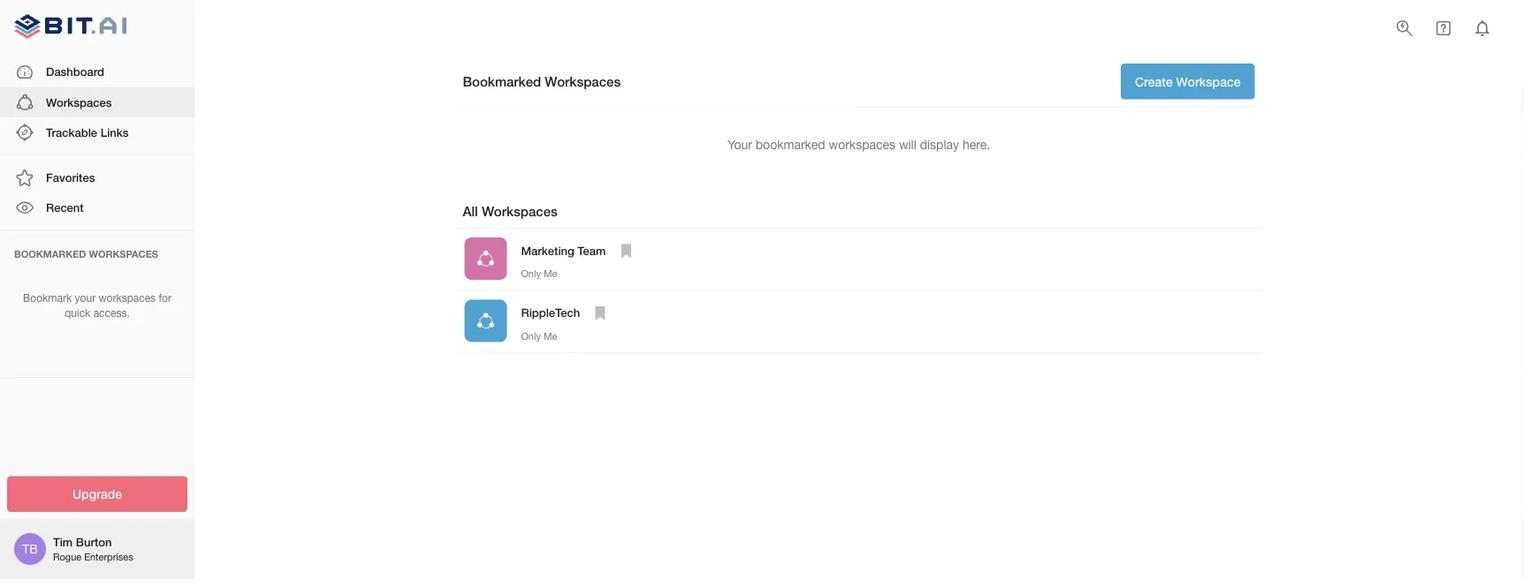 Task type: describe. For each thing, give the bounding box(es) containing it.
burton
[[76, 536, 112, 550]]

links
[[100, 126, 129, 139]]

bookmarked
[[756, 137, 825, 152]]

favorites
[[46, 171, 95, 184]]

team
[[578, 244, 606, 258]]

bookmarked workspaces
[[463, 74, 621, 90]]

me for marketing team
[[544, 268, 557, 280]]

recent button
[[0, 193, 194, 223]]

workspaces
[[89, 248, 158, 260]]

bookmark image
[[616, 241, 637, 262]]

quick
[[65, 307, 90, 319]]

workspaces for for
[[99, 292, 156, 305]]

your
[[727, 137, 752, 152]]

workspaces for bookmarked workspaces
[[545, 74, 621, 90]]

your
[[75, 292, 96, 305]]

tim
[[53, 536, 73, 550]]

all
[[463, 204, 478, 220]]

create workspace
[[1135, 74, 1241, 89]]

workspaces inside "workspaces" button
[[46, 95, 112, 109]]

display
[[920, 137, 959, 152]]

here.
[[963, 137, 990, 152]]

for
[[159, 292, 171, 305]]

tim burton rogue enterprises
[[53, 536, 133, 563]]

upgrade
[[72, 488, 122, 502]]

workspace
[[1176, 74, 1241, 89]]

workspaces for will
[[829, 137, 895, 152]]

marketing team
[[521, 244, 606, 258]]

me for rippletech
[[544, 331, 557, 342]]

only me for marketing team
[[521, 268, 557, 280]]

only for rippletech
[[521, 331, 541, 342]]

all workspaces
[[463, 204, 558, 220]]



Task type: vqa. For each thing, say whether or not it's contained in the screenshot.
first ONLY ME from the bottom of the page
yes



Task type: locate. For each thing, give the bounding box(es) containing it.
me down rippletech
[[544, 331, 557, 342]]

will
[[899, 137, 917, 152]]

0 vertical spatial workspaces
[[829, 137, 895, 152]]

2 only me from the top
[[521, 331, 557, 342]]

me
[[544, 268, 557, 280], [544, 331, 557, 342]]

only me down rippletech
[[521, 331, 557, 342]]

bookmark your workspaces for quick access.
[[23, 292, 171, 319]]

dashboard button
[[0, 57, 194, 87]]

trackable
[[46, 126, 97, 139]]

upgrade button
[[7, 477, 187, 513]]

0 vertical spatial only
[[521, 268, 541, 280]]

trackable links button
[[0, 118, 194, 148]]

favorites button
[[0, 163, 194, 193]]

only me down "marketing"
[[521, 268, 557, 280]]

workspaces
[[545, 74, 621, 90], [46, 95, 112, 109], [482, 204, 558, 220]]

access.
[[93, 307, 130, 319]]

your bookmarked workspaces will display here.
[[727, 137, 990, 152]]

workspaces down dashboard
[[46, 95, 112, 109]]

bookmark
[[23, 292, 72, 305]]

0 vertical spatial me
[[544, 268, 557, 280]]

1 vertical spatial only
[[521, 331, 541, 342]]

1 vertical spatial workspaces
[[46, 95, 112, 109]]

bookmarked
[[14, 248, 86, 260]]

1 vertical spatial only me
[[521, 331, 557, 342]]

bookmarked
[[463, 74, 541, 90]]

1 vertical spatial workspaces
[[99, 292, 156, 305]]

1 only me from the top
[[521, 268, 557, 280]]

workspaces up access.
[[99, 292, 156, 305]]

0 vertical spatial only me
[[521, 268, 557, 280]]

1 vertical spatial me
[[544, 331, 557, 342]]

dashboard
[[46, 65, 104, 79]]

2 vertical spatial workspaces
[[482, 204, 558, 220]]

1 only from the top
[[521, 268, 541, 280]]

only down rippletech
[[521, 331, 541, 342]]

workspaces for all workspaces
[[482, 204, 558, 220]]

only down "marketing"
[[521, 268, 541, 280]]

workspaces up "marketing"
[[482, 204, 558, 220]]

only me for rippletech
[[521, 331, 557, 342]]

workspaces right bookmarked
[[545, 74, 621, 90]]

rogue
[[53, 552, 81, 563]]

rippletech
[[521, 306, 580, 320]]

1 me from the top
[[544, 268, 557, 280]]

2 me from the top
[[544, 331, 557, 342]]

workspaces inside bookmark your workspaces for quick access.
[[99, 292, 156, 305]]

workspaces left will on the right top of the page
[[829, 137, 895, 152]]

only me
[[521, 268, 557, 280], [521, 331, 557, 342]]

marketing
[[521, 244, 574, 258]]

1 horizontal spatial workspaces
[[829, 137, 895, 152]]

0 vertical spatial workspaces
[[545, 74, 621, 90]]

me down "marketing"
[[544, 268, 557, 280]]

workspaces button
[[0, 87, 194, 118]]

create
[[1135, 74, 1173, 89]]

enterprises
[[84, 552, 133, 563]]

trackable links
[[46, 126, 129, 139]]

bookmarked workspaces
[[14, 248, 158, 260]]

recent
[[46, 201, 84, 215]]

workspaces
[[829, 137, 895, 152], [99, 292, 156, 305]]

only for marketing team
[[521, 268, 541, 280]]

only
[[521, 268, 541, 280], [521, 331, 541, 342]]

0 horizontal spatial workspaces
[[99, 292, 156, 305]]

tb
[[22, 542, 38, 557]]

2 only from the top
[[521, 331, 541, 342]]

bookmark image
[[590, 303, 611, 324]]



